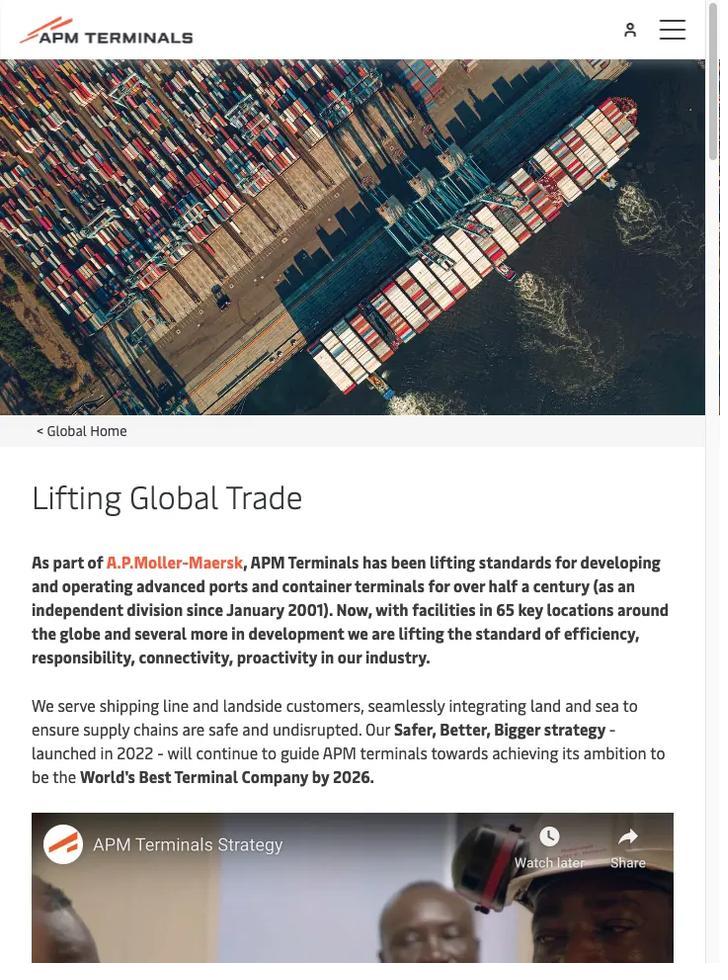 Task type: locate. For each thing, give the bounding box(es) containing it.
home
[[90, 420, 127, 439]]

safer, better, bigger strategy
[[391, 718, 610, 739]]

in right more
[[232, 622, 245, 643]]

world's
[[80, 765, 135, 787]]

global up a.p.moller-maersk link
[[130, 474, 219, 517]]

- left will
[[157, 742, 164, 763]]

,
[[243, 551, 248, 572]]

in left our
[[321, 646, 334, 667]]

0 vertical spatial of
[[88, 551, 103, 572]]

century
[[534, 574, 590, 596]]

global
[[47, 420, 87, 439], [130, 474, 219, 517]]

ambition
[[584, 742, 647, 763]]

part
[[53, 551, 84, 572]]

supply
[[83, 718, 130, 739]]

0 vertical spatial terminals
[[355, 574, 425, 596]]

terminals down our
[[360, 742, 428, 763]]

we serve shipping line and landside customers, seamlessly integrating land and sea to ensure supply chains are safe and undisrupted. our
[[32, 694, 638, 739]]

0 horizontal spatial global
[[47, 420, 87, 439]]

in inside "- launched in 2022 - will continue to guide apm terminals towards achieving its ambition to be the"
[[100, 742, 113, 763]]

1 vertical spatial apm
[[323, 742, 357, 763]]

1 horizontal spatial for
[[556, 551, 577, 572]]

0 vertical spatial global
[[47, 420, 87, 439]]

of up operating
[[88, 551, 103, 572]]

bigger
[[495, 718, 541, 739]]

to up company
[[262, 742, 277, 763]]

0 vertical spatial -
[[610, 718, 616, 739]]

company
[[242, 765, 309, 787]]

1 vertical spatial terminals
[[360, 742, 428, 763]]

1 horizontal spatial are
[[372, 622, 396, 643]]

lifting global trade
[[32, 474, 303, 517]]

2022
[[117, 742, 154, 763]]

guide
[[281, 742, 320, 763]]

for up century
[[556, 551, 577, 572]]

been
[[391, 551, 427, 572]]

to right sea
[[623, 694, 638, 715]]

an
[[618, 574, 636, 596]]

trade
[[226, 474, 303, 517]]

to right ambition at the bottom of page
[[651, 742, 666, 763]]

are down with
[[372, 622, 396, 643]]

the down launched at the left bottom of the page
[[53, 765, 76, 787]]

around
[[618, 598, 670, 619]]

of down locations
[[545, 622, 561, 643]]

are
[[372, 622, 396, 643], [182, 718, 205, 739]]

as
[[32, 551, 49, 572]]

our
[[366, 718, 391, 739]]

global for trade
[[130, 474, 219, 517]]

, apm terminals has been lifting standards for developing and operating advanced ports and container terminals for over half a century (as an independent division since january 2001). now, with facilities in 65 key locations around the globe and several more in development we are lifting the standard of efficiency, responsibility, connectivity, proactivity in our industry.
[[32, 551, 670, 667]]

for up the facilities
[[429, 574, 450, 596]]

be
[[32, 765, 49, 787]]

lifting down the facilities
[[399, 622, 445, 643]]

developing
[[581, 551, 661, 572]]

1 vertical spatial lifting
[[399, 622, 445, 643]]

apm
[[251, 551, 285, 572], [323, 742, 357, 763]]

the inside "- launched in 2022 - will continue to guide apm terminals towards achieving its ambition to be the"
[[53, 765, 76, 787]]

are up will
[[182, 718, 205, 739]]

and right globe
[[104, 622, 131, 643]]

land
[[531, 694, 562, 715]]

sea
[[596, 694, 620, 715]]

1 horizontal spatial of
[[545, 622, 561, 643]]

container
[[282, 574, 352, 596]]

0 horizontal spatial to
[[262, 742, 277, 763]]

ensure
[[32, 718, 79, 739]]

1 horizontal spatial global
[[130, 474, 219, 517]]

1 horizontal spatial to
[[623, 694, 638, 715]]

connectivity,
[[139, 646, 233, 667]]

global right <
[[47, 420, 87, 439]]

- up ambition at the bottom of page
[[610, 718, 616, 739]]

over
[[454, 574, 486, 596]]

1 horizontal spatial apm
[[323, 742, 357, 763]]

and up strategy on the bottom right of the page
[[566, 694, 592, 715]]

towards
[[431, 742, 489, 763]]

1 vertical spatial of
[[545, 622, 561, 643]]

-
[[610, 718, 616, 739], [157, 742, 164, 763]]

0 vertical spatial lifting
[[430, 551, 476, 572]]

0 vertical spatial apm
[[251, 551, 285, 572]]

more
[[191, 622, 228, 643]]

now,
[[337, 598, 373, 619]]

locations
[[547, 598, 614, 619]]

the left globe
[[32, 622, 56, 643]]

(as
[[594, 574, 615, 596]]

terminals up with
[[355, 574, 425, 596]]

half
[[489, 574, 518, 596]]

of
[[88, 551, 103, 572], [545, 622, 561, 643]]

line
[[163, 694, 189, 715]]

1 vertical spatial for
[[429, 574, 450, 596]]

seamlessly
[[368, 694, 445, 715]]

0 horizontal spatial apm
[[251, 551, 285, 572]]

0 horizontal spatial -
[[157, 742, 164, 763]]

and
[[32, 574, 59, 596], [252, 574, 279, 596], [104, 622, 131, 643], [193, 694, 219, 715], [566, 694, 592, 715], [243, 718, 269, 739]]

best
[[139, 765, 171, 787]]

0 horizontal spatial are
[[182, 718, 205, 739]]

apm up 2026.
[[323, 742, 357, 763]]

apm right ,
[[251, 551, 285, 572]]

65
[[497, 598, 515, 619]]

lifting
[[430, 551, 476, 572], [399, 622, 445, 643]]

our
[[338, 646, 362, 667]]

ports
[[209, 574, 248, 596]]

to
[[623, 694, 638, 715], [262, 742, 277, 763], [651, 742, 666, 763]]

0 vertical spatial for
[[556, 551, 577, 572]]

in down the supply
[[100, 742, 113, 763]]

terminal
[[175, 765, 238, 787]]

0 vertical spatial are
[[372, 622, 396, 643]]

standard
[[476, 622, 542, 643]]

lifting up "over"
[[430, 551, 476, 572]]

terminals
[[355, 574, 425, 596], [360, 742, 428, 763]]

1 vertical spatial are
[[182, 718, 205, 739]]

in
[[480, 598, 493, 619], [232, 622, 245, 643], [321, 646, 334, 667], [100, 742, 113, 763]]

and up january
[[252, 574, 279, 596]]

< global home
[[37, 420, 127, 439]]

its
[[563, 742, 580, 763]]

1 vertical spatial global
[[130, 474, 219, 517]]

independent
[[32, 598, 123, 619]]

division
[[127, 598, 183, 619]]



Task type: vqa. For each thing, say whether or not it's contained in the screenshot.
THE in '- launched in 2022 - will continue to guide APM terminals towards achieving its ambition to be the'
yes



Task type: describe. For each thing, give the bounding box(es) containing it.
key
[[519, 598, 544, 619]]

- launched in 2022 - will continue to guide apm terminals towards achieving its ambition to be the
[[32, 718, 666, 787]]

terminals inside "- launched in 2022 - will continue to guide apm terminals towards achieving its ambition to be the"
[[360, 742, 428, 763]]

customers,
[[286, 694, 364, 715]]

terminals
[[288, 551, 359, 572]]

will
[[168, 742, 192, 763]]

are inside , apm terminals has been lifting standards for developing and operating advanced ports and container terminals for over half a century (as an independent division since january 2001). now, with facilities in 65 key locations around the globe and several more in development we are lifting the standard of efficiency, responsibility, connectivity, proactivity in our industry.
[[372, 622, 396, 643]]

january
[[227, 598, 285, 619]]

0 horizontal spatial for
[[429, 574, 450, 596]]

a.p.moller-maersk link
[[106, 551, 243, 572]]

1 horizontal spatial -
[[610, 718, 616, 739]]

landside
[[223, 694, 283, 715]]

a.p.moller-
[[106, 551, 189, 572]]

2026.
[[333, 765, 374, 787]]

chains
[[134, 718, 179, 739]]

development
[[249, 622, 345, 643]]

proactivity
[[237, 646, 317, 667]]

and down 'landside'
[[243, 718, 269, 739]]

integrating
[[449, 694, 527, 715]]

undisrupted.
[[273, 718, 362, 739]]

operating
[[62, 574, 133, 596]]

several
[[135, 622, 187, 643]]

continue
[[196, 742, 258, 763]]

we
[[32, 694, 54, 715]]

of inside , apm terminals has been lifting standards for developing and operating advanced ports and container terminals for over half a century (as an independent division since january 2001). now, with facilities in 65 key locations around the globe and several more in development we are lifting the standard of efficiency, responsibility, connectivity, proactivity in our industry.
[[545, 622, 561, 643]]

achieving
[[493, 742, 559, 763]]

standards
[[479, 551, 552, 572]]

industry.
[[366, 646, 430, 667]]

0 horizontal spatial of
[[88, 551, 103, 572]]

since
[[187, 598, 223, 619]]

globe
[[60, 622, 101, 643]]

a
[[522, 574, 530, 596]]

and up safe
[[193, 694, 219, 715]]

better,
[[440, 718, 491, 739]]

and down as
[[32, 574, 59, 596]]

responsibility,
[[32, 646, 135, 667]]

global for home
[[47, 420, 87, 439]]

terminals inside , apm terminals has been lifting standards for developing and operating advanced ports and container terminals for over half a century (as an independent division since january 2001). now, with facilities in 65 key locations around the globe and several more in development we are lifting the standard of efficiency, responsibility, connectivity, proactivity in our industry.
[[355, 574, 425, 596]]

lifting
[[32, 474, 122, 517]]

strategy
[[545, 718, 606, 739]]

advanced
[[137, 574, 205, 596]]

serve
[[58, 694, 96, 715]]

apm inside "- launched in 2022 - will continue to guide apm terminals towards achieving its ambition to be the"
[[323, 742, 357, 763]]

1 vertical spatial -
[[157, 742, 164, 763]]

apm inside , apm terminals has been lifting standards for developing and operating advanced ports and container terminals for over half a century (as an independent division since january 2001). now, with facilities in 65 key locations around the globe and several more in development we are lifting the standard of efficiency, responsibility, connectivity, proactivity in our industry.
[[251, 551, 285, 572]]

2 horizontal spatial to
[[651, 742, 666, 763]]

global home link
[[47, 420, 127, 439]]

with
[[376, 598, 409, 619]]

safe
[[209, 718, 239, 739]]

<
[[37, 420, 44, 439]]

as part of a.p.moller-maersk
[[32, 551, 243, 572]]

are inside we serve shipping line and landside customers, seamlessly integrating land and sea to ensure supply chains are safe and undisrupted. our
[[182, 718, 205, 739]]

facilities
[[412, 598, 476, 619]]

by
[[312, 765, 330, 787]]

world's best terminal company by 2026.
[[80, 765, 377, 787]]

efficiency,
[[564, 622, 640, 643]]

safer,
[[395, 718, 437, 739]]

shipping
[[100, 694, 159, 715]]

2001).
[[288, 598, 333, 619]]

we
[[348, 622, 369, 643]]

maersk
[[189, 551, 243, 572]]

the down the facilities
[[448, 622, 473, 643]]

has
[[363, 551, 388, 572]]

launched
[[32, 742, 97, 763]]

apm terminals lazaro image
[[0, 59, 706, 415]]

to inside we serve shipping line and landside customers, seamlessly integrating land and sea to ensure supply chains are safe and undisrupted. our
[[623, 694, 638, 715]]

in left 65 at the bottom
[[480, 598, 493, 619]]



